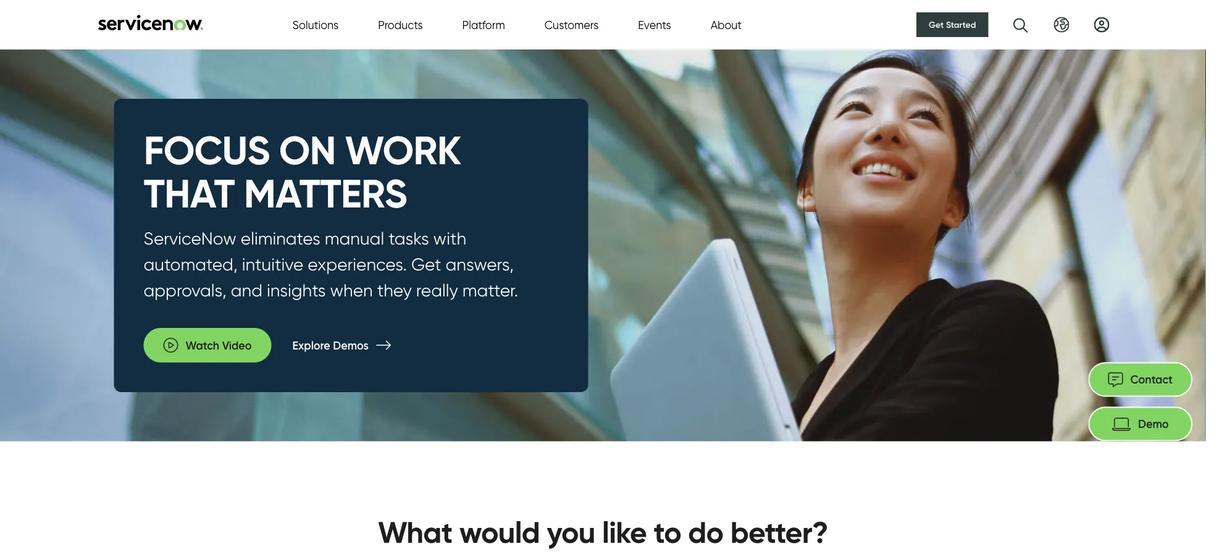 Task type: locate. For each thing, give the bounding box(es) containing it.
products button
[[378, 16, 423, 33]]

get started
[[930, 19, 977, 30]]

get
[[930, 19, 945, 30]]

customers button
[[545, 16, 599, 33]]

customers
[[545, 18, 599, 32]]

solutions button
[[293, 16, 339, 33]]

started
[[947, 19, 977, 30]]

get started link
[[917, 12, 989, 37]]

about
[[711, 18, 742, 32]]

platform
[[463, 18, 505, 32]]

about button
[[711, 16, 742, 33]]



Task type: describe. For each thing, give the bounding box(es) containing it.
servicenow image
[[97, 15, 205, 31]]

events
[[639, 18, 672, 32]]

products
[[378, 18, 423, 32]]

go to servicenow account image
[[1095, 17, 1110, 32]]

platform button
[[463, 16, 505, 33]]

solutions
[[293, 18, 339, 32]]

events button
[[639, 16, 672, 33]]



Task type: vqa. For each thing, say whether or not it's contained in the screenshot.
Slide 1 of 6 tab panel
no



